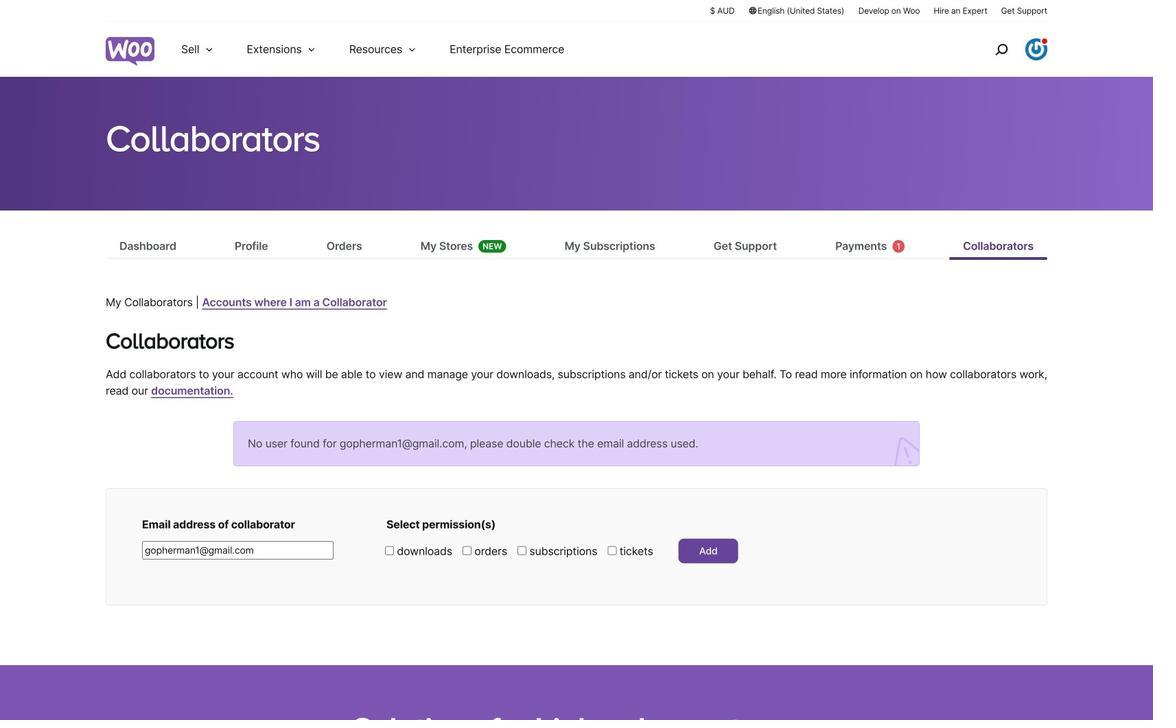 Task type: locate. For each thing, give the bounding box(es) containing it.
None checkbox
[[385, 547, 394, 556], [463, 547, 472, 556], [608, 547, 617, 556], [385, 547, 394, 556], [463, 547, 472, 556], [608, 547, 617, 556]]

None checkbox
[[518, 547, 526, 556]]

search image
[[990, 38, 1012, 60]]

open account menu image
[[1025, 38, 1047, 60]]

service navigation menu element
[[966, 27, 1047, 72]]



